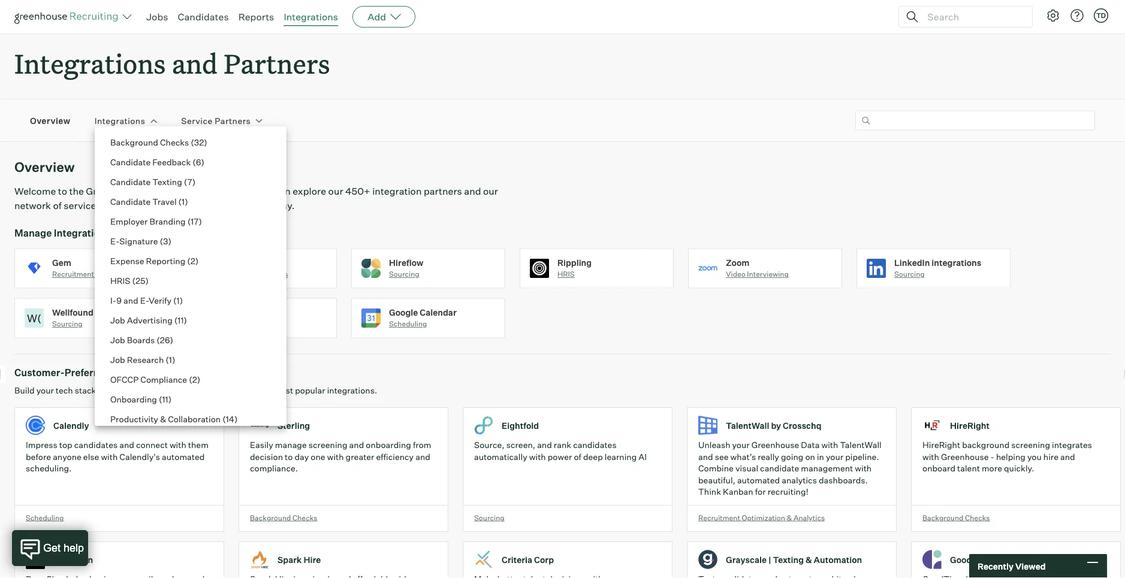 Task type: vqa. For each thing, say whether or not it's contained in the screenshot.
"full"
no



Task type: describe. For each thing, give the bounding box(es) containing it.
scheduling.
[[26, 464, 72, 474]]

) up i-9 and e-verify ( 1 )
[[145, 276, 149, 286]]

1 for candidate travel ( 1 )
[[182, 196, 185, 207]]

( for compliance
[[189, 374, 192, 385]]

calendar
[[420, 307, 457, 318]]

can
[[274, 185, 291, 197]]

really
[[758, 452, 780, 462]]

( down expense
[[132, 276, 136, 286]]

grayscale
[[726, 555, 767, 565]]

expense
[[110, 256, 144, 266]]

job advertising ( 11 )
[[110, 315, 187, 326]]

and inside unleash your greenhouse data with talentwall and see what's really going on in your pipeline. combine visual candidate management with beautiful, automated analytics dashboards. think kanban for recruiting!
[[699, 452, 713, 462]]

Search text field
[[925, 8, 1022, 25]]

1 horizontal spatial integrations link
[[284, 11, 338, 23]]

zoom video interviewing
[[726, 258, 789, 279]]

productivity & collaboration ( 14 )
[[110, 414, 238, 425]]

overview link
[[30, 115, 71, 126]]

candidates link
[[178, 11, 229, 23]]

service
[[181, 115, 213, 126]]

0 vertical spatial 11
[[178, 315, 184, 326]]

background checks link
[[183, 249, 351, 298]]

video
[[726, 270, 746, 279]]

expense reporting ( 2 )
[[110, 256, 199, 266]]

on
[[806, 452, 815, 462]]

( for boards
[[157, 335, 160, 345]]

450+
[[345, 185, 370, 197]]

( right collaboration
[[223, 414, 226, 425]]

criteria corp
[[502, 555, 554, 565]]

background
[[963, 440, 1010, 451]]

32
[[194, 137, 204, 148]]

ofccp compliance ( 2 )
[[110, 374, 200, 385]]

grayscale | texting & automation link
[[687, 542, 911, 579]]

|
[[769, 555, 771, 565]]

greenhouse inside hireright background screening integrates with greenhouse - helping you hire and onboard talent more quickly.
[[941, 452, 989, 462]]

1 horizontal spatial partners
[[424, 185, 462, 197]]

1 for job research ( 1 )
[[169, 355, 172, 365]]

docusign link
[[14, 542, 239, 579]]

background inside menu
[[110, 137, 158, 148]]

7
[[187, 177, 192, 187]]

learning
[[605, 452, 637, 462]]

background checks for easily manage screening and onboarding from decision to day one with greater efficiency and compliance.
[[250, 514, 318, 523]]

source, screen, and rank candidates automatically with power of deep learning ai
[[474, 440, 647, 462]]

kanban
[[723, 487, 754, 498]]

partners.
[[98, 200, 139, 212]]

and inside impress top candidates and connect with them before anyone else with calendly's automated scheduling.
[[119, 440, 134, 451]]

( for signature
[[160, 236, 163, 246]]

with up in
[[822, 440, 838, 451]]

hire for goodtime hire
[[995, 555, 1013, 565]]

texting inside grayscale | texting & automation link
[[773, 555, 804, 565]]

onboarding ( 11 )
[[110, 394, 172, 405]]

) for background checks ( 32 )
[[204, 137, 207, 148]]

manage
[[275, 440, 307, 451]]

recruiting!
[[768, 487, 809, 498]]

new
[[142, 200, 162, 212]]

-
[[991, 452, 995, 462]]

greenhouse inside the 'welcome to the greenhouse partnerships page where you can explore our 450+ integration partners and our network of service partners. new partners are just a click away.'
[[86, 185, 141, 197]]

integrates
[[1052, 440, 1092, 451]]

background checks for hireright background screening integrates with greenhouse - helping you hire and onboard talent more quickly.
[[923, 514, 990, 523]]

from inside easily manage screening and onboarding from decision to day one with greater efficiency and compliance.
[[413, 440, 431, 451]]

integrations right reports link
[[284, 11, 338, 23]]

employer
[[110, 216, 148, 227]]

analytics
[[794, 514, 825, 523]]

employer branding ( 17 )
[[110, 216, 202, 227]]

) up the "productivity & collaboration ( 14 )"
[[168, 394, 172, 405]]

0 horizontal spatial 11
[[162, 394, 168, 405]]

preferred
[[65, 367, 109, 379]]

candidate
[[760, 464, 799, 474]]

) up the talent)
[[180, 295, 183, 306]]

0 vertical spatial from
[[195, 386, 213, 396]]

power
[[548, 452, 572, 462]]

service partners
[[181, 115, 251, 126]]

productivity
[[110, 414, 158, 425]]

linkedin integrations sourcing
[[895, 258, 982, 279]]

) for job boards ( 26 )
[[170, 335, 173, 345]]

page
[[202, 185, 225, 197]]

sourcing inside 'wellfound (formerly angellist talent) sourcing'
[[52, 320, 83, 329]]

( for texting
[[184, 177, 187, 187]]

) for expense reporting ( 2 )
[[195, 256, 199, 266]]

( for reporting
[[187, 256, 191, 266]]

1 vertical spatial overview
[[14, 159, 75, 176]]

your for build
[[36, 386, 54, 396]]

interviewing
[[747, 270, 789, 279]]

marketing
[[96, 270, 130, 279]]

17
[[191, 216, 199, 227]]

with right else on the bottom left
[[101, 452, 118, 462]]

candidates
[[178, 11, 229, 23]]

collaboration
[[168, 414, 221, 425]]

rank
[[554, 440, 572, 451]]

one
[[311, 452, 325, 462]]

hris ( 25 )
[[110, 276, 149, 286]]

welcome to the greenhouse partnerships page where you can explore our 450+ integration partners and our network of service partners. new partners are just a click away.
[[14, 185, 498, 212]]

with inside hireright background screening integrates with greenhouse - helping you hire and onboard talent more quickly.
[[923, 452, 940, 462]]

partners for integrations and partners
[[224, 46, 330, 81]]

2 for ofccp compliance ( 2 )
[[192, 374, 197, 385]]

optimization
[[742, 514, 786, 523]]

td
[[1097, 11, 1106, 19]]

unleash
[[699, 440, 731, 451]]

tech
[[56, 386, 73, 396]]

hireflow sourcing
[[389, 258, 424, 279]]

greenhouse recruiting image
[[14, 10, 122, 24]]

anyone
[[53, 452, 81, 462]]

add button
[[353, 6, 416, 28]]

( for travel
[[178, 196, 182, 207]]

) for ofccp compliance ( 2 )
[[197, 374, 200, 385]]

job boards ( 26 )
[[110, 335, 173, 345]]

integrations and partners
[[14, 46, 330, 81]]

integration
[[372, 185, 422, 197]]

hris inside rippling hris
[[558, 270, 575, 279]]

( right verify
[[173, 295, 177, 306]]

automatically
[[474, 452, 528, 462]]

a
[[239, 200, 245, 212]]

add
[[368, 11, 386, 23]]

) for e-signature ( 3 )
[[168, 236, 171, 246]]

spark hire link
[[239, 542, 463, 579]]

onboarding
[[110, 394, 157, 405]]

( for branding
[[187, 216, 191, 227]]

you inside hireright background screening integrates with greenhouse - helping you hire and onboard talent more quickly.
[[1028, 452, 1042, 462]]

think
[[699, 487, 721, 498]]

25
[[136, 276, 145, 286]]

else
[[83, 452, 99, 462]]

compliance.
[[250, 464, 298, 474]]

for
[[755, 487, 766, 498]]

rippling
[[558, 258, 592, 268]]

them
[[188, 440, 209, 451]]

partners for customer-preferred partners
[[111, 367, 152, 379]]

1 horizontal spatial our
[[328, 185, 343, 197]]

recently viewed
[[978, 561, 1046, 572]]

0 vertical spatial overview
[[30, 115, 71, 126]]

beautiful,
[[699, 475, 736, 486]]

automated inside unleash your greenhouse data with talentwall and see what's really going on in your pipeline. combine visual candidate management with beautiful, automated analytics dashboards. think kanban for recruiting!
[[737, 475, 780, 486]]

) down customers
[[235, 414, 238, 425]]

26
[[160, 335, 170, 345]]

spark hire
[[278, 555, 321, 565]]

configure image
[[1046, 8, 1061, 23]]



Task type: locate. For each thing, give the bounding box(es) containing it.
( right reporting
[[187, 256, 191, 266]]

1 job from the top
[[110, 315, 125, 326]]

automated inside impress top candidates and connect with them before anyone else with calendly's automated scheduling.
[[162, 452, 205, 462]]

2 candidates from the left
[[573, 440, 617, 451]]

before
[[26, 452, 51, 462]]

11
[[178, 315, 184, 326], [162, 394, 168, 405]]

0 vertical spatial you
[[256, 185, 272, 197]]

0 vertical spatial integrations link
[[284, 11, 338, 23]]

rippling hris
[[558, 258, 592, 279]]

dashboards.
[[819, 475, 868, 486]]

1 horizontal spatial to
[[285, 452, 293, 462]]

( up reporting
[[160, 236, 163, 246]]

popular
[[295, 386, 325, 396]]

top
[[59, 440, 72, 451]]

1 vertical spatial 1
[[177, 295, 180, 306]]

1 candidates from the left
[[74, 440, 118, 451]]

integrations
[[932, 258, 982, 268]]

background checks
[[221, 270, 288, 279], [250, 514, 318, 523], [923, 514, 990, 523]]

are
[[204, 200, 218, 212]]

spark
[[278, 555, 302, 565]]

0 horizontal spatial you
[[256, 185, 272, 197]]

partners down job research ( 1 )
[[111, 367, 152, 379]]

job up "ofccp"
[[110, 355, 125, 365]]

candidate travel ( 1 )
[[110, 196, 188, 207]]

hireflow
[[389, 258, 424, 268]]

your up what's
[[732, 440, 750, 451]]

1 horizontal spatial hris
[[558, 270, 575, 279]]

going
[[781, 452, 804, 462]]

onboard
[[923, 464, 956, 474]]

candidates up else on the bottom left
[[74, 440, 118, 451]]

1 candidate from the top
[[110, 157, 151, 167]]

0 horizontal spatial from
[[195, 386, 213, 396]]

in
[[817, 452, 824, 462]]

0 horizontal spatial 1
[[169, 355, 172, 365]]

) down the service
[[204, 137, 207, 148]]

1 vertical spatial from
[[413, 440, 431, 451]]

2 hire from the left
[[995, 555, 1013, 565]]

1 hire from the left
[[304, 555, 321, 565]]

0 horizontal spatial screening
[[309, 440, 348, 451]]

job for job research ( 1 )
[[110, 355, 125, 365]]

2 vertical spatial job
[[110, 355, 125, 365]]

wellfound (formerly angellist talent) sourcing
[[52, 307, 206, 329]]

e-
[[110, 236, 120, 246], [140, 295, 149, 306]]

2 vertical spatial partners
[[111, 367, 152, 379]]

1 right travel
[[182, 196, 185, 207]]

compliance
[[141, 374, 187, 385]]

( down the service
[[191, 137, 194, 148]]

network
[[14, 200, 51, 212]]

e- up the angellist
[[140, 295, 149, 306]]

1 horizontal spatial from
[[413, 440, 431, 451]]

1 vertical spatial job
[[110, 335, 125, 345]]

to left 'the'
[[58, 185, 67, 197]]

unleash your greenhouse data with talentwall and see what's really going on in your pipeline. combine visual candidate management with beautiful, automated analytics dashboards. think kanban for recruiting!
[[699, 440, 882, 498]]

2 vertical spatial 1
[[169, 355, 172, 365]]

0 horizontal spatial to
[[58, 185, 67, 197]]

deep
[[583, 452, 603, 462]]

0 horizontal spatial &
[[160, 414, 166, 425]]

& left analytics
[[787, 514, 792, 523]]

1 horizontal spatial of
[[574, 452, 582, 462]]

1 horizontal spatial 1
[[177, 295, 180, 306]]

2 for expense reporting ( 2 )
[[191, 256, 195, 266]]

manage
[[14, 227, 52, 239]]

0 horizontal spatial recruitment
[[52, 270, 94, 279]]

where
[[227, 185, 254, 197]]

0 horizontal spatial automated
[[162, 452, 205, 462]]

candidates up deep
[[573, 440, 617, 451]]

1 vertical spatial of
[[574, 452, 582, 462]]

eightfold
[[502, 421, 539, 431]]

of inside source, screen, and rank candidates automatically with power of deep learning ai
[[574, 452, 582, 462]]

recruitment down the think
[[699, 514, 740, 523]]

0 horizontal spatial hris
[[110, 276, 130, 286]]

0 vertical spatial your
[[36, 386, 54, 396]]

with inside source, screen, and rank candidates automatically with power of deep learning ai
[[529, 452, 546, 462]]

overview
[[30, 115, 71, 126], [14, 159, 75, 176]]

2 horizontal spatial your
[[826, 452, 844, 462]]

1 up the talent)
[[177, 295, 180, 306]]

candidates inside source, screen, and rank candidates automatically with power of deep learning ai
[[573, 440, 617, 451]]

1 vertical spatial partners
[[164, 200, 202, 212]]

0 vertical spatial to
[[58, 185, 67, 197]]

1 vertical spatial 2
[[192, 374, 197, 385]]

1 horizontal spatial 11
[[178, 315, 184, 326]]

0 horizontal spatial texting
[[152, 177, 182, 187]]

your
[[36, 386, 54, 396], [732, 440, 750, 451], [826, 452, 844, 462]]

greenhouse inside unleash your greenhouse data with talentwall and see what's really going on in your pipeline. combine visual candidate management with beautiful, automated analytics dashboards. think kanban for recruiting!
[[752, 440, 800, 451]]

hire for spark hire
[[304, 555, 321, 565]]

hire left viewed
[[995, 555, 1013, 565]]

) up build your tech stack with guidance, selecting from our customers most popular integrations.
[[197, 374, 200, 385]]

) down 32
[[201, 157, 204, 167]]

0 horizontal spatial scheduling
[[26, 514, 64, 523]]

( down feedback
[[184, 177, 187, 187]]

1 horizontal spatial you
[[1028, 452, 1042, 462]]

2 right reporting
[[191, 256, 195, 266]]

0 horizontal spatial greenhouse
[[86, 185, 141, 197]]

calendly
[[53, 421, 89, 431]]

recruitment down gem
[[52, 270, 94, 279]]

hris up "9"
[[110, 276, 130, 286]]

& left automation on the right of page
[[806, 555, 812, 565]]

recently
[[978, 561, 1014, 572]]

1 horizontal spatial &
[[787, 514, 792, 523]]

automated
[[162, 452, 205, 462], [737, 475, 780, 486]]

( for checks
[[191, 137, 194, 148]]

job for job advertising ( 11 )
[[110, 315, 125, 326]]

talentwall inside unleash your greenhouse data with talentwall and see what's really going on in your pipeline. combine visual candidate management with beautiful, automated analytics dashboards. think kanban for recruiting!
[[840, 440, 882, 451]]

our
[[328, 185, 343, 197], [483, 185, 498, 197], [215, 386, 228, 396]]

1 down 26
[[169, 355, 172, 365]]

0 vertical spatial automated
[[162, 452, 205, 462]]

from right selecting
[[195, 386, 213, 396]]

2 job from the top
[[110, 335, 125, 345]]

greenhouse up the partners.
[[86, 185, 141, 197]]

2 horizontal spatial greenhouse
[[941, 452, 989, 462]]

0 vertical spatial texting
[[152, 177, 182, 187]]

hireright up background
[[950, 421, 990, 431]]

customers
[[230, 386, 272, 396]]

and inside the 'welcome to the greenhouse partnerships page where you can explore our 450+ integration partners and our network of service partners. new partners are just a click away.'
[[464, 185, 481, 197]]

0 horizontal spatial our
[[215, 386, 228, 396]]

( down compliance
[[159, 394, 162, 405]]

recruitment
[[52, 270, 94, 279], [699, 514, 740, 523]]

1 horizontal spatial talentwall
[[840, 440, 882, 451]]

screening for hire
[[1012, 440, 1051, 451]]

crosschq
[[783, 421, 822, 431]]

hris inside menu
[[110, 276, 130, 286]]

1 vertical spatial greenhouse
[[752, 440, 800, 451]]

hireright for hireright background screening integrates with greenhouse - helping you hire and onboard talent more quickly.
[[923, 440, 961, 451]]

0 vertical spatial candidate
[[110, 157, 151, 167]]

1 horizontal spatial e-
[[140, 295, 149, 306]]

with right stack
[[98, 386, 115, 396]]

2 vertical spatial &
[[806, 555, 812, 565]]

candidates inside impress top candidates and connect with them before anyone else with calendly's automated scheduling.
[[74, 440, 118, 451]]

menu
[[95, 127, 279, 579]]

3 candidate from the top
[[110, 196, 151, 207]]

2 vertical spatial candidate
[[110, 196, 151, 207]]

with
[[98, 386, 115, 396], [170, 440, 186, 451], [822, 440, 838, 451], [101, 452, 118, 462], [327, 452, 344, 462], [529, 452, 546, 462], [923, 452, 940, 462], [855, 464, 872, 474]]

2 vertical spatial your
[[826, 452, 844, 462]]

scheduling down scheduling.
[[26, 514, 64, 523]]

) down advertising
[[170, 335, 173, 345]]

( down 32
[[193, 157, 196, 167]]

candidate up "employer"
[[110, 196, 151, 207]]

build your tech stack with guidance, selecting from our customers most popular integrations.
[[14, 386, 377, 396]]

and inside source, screen, and rank candidates automatically with power of deep learning ai
[[537, 440, 552, 451]]

candidate texting ( 7 )
[[110, 177, 196, 187]]

) for candidate feedback ( 6 )
[[201, 157, 204, 167]]

ofccp
[[110, 374, 139, 385]]

1 vertical spatial recruitment
[[699, 514, 740, 523]]

3 job from the top
[[110, 355, 125, 365]]

hire right spark
[[304, 555, 321, 565]]

screening inside easily manage screening and onboarding from decision to day one with greater efficiency and compliance.
[[309, 440, 348, 451]]

1 horizontal spatial texting
[[773, 555, 804, 565]]

None text field
[[856, 111, 1096, 131]]

sourcing down the linkedin on the top right of page
[[895, 270, 925, 279]]

) for job advertising ( 11 )
[[184, 315, 187, 326]]

branding
[[150, 216, 186, 227]]

i-9 and e-verify ( 1 )
[[110, 295, 183, 306]]

your for unleash
[[732, 440, 750, 451]]

0 vertical spatial scheduling
[[389, 320, 427, 329]]

( right travel
[[178, 196, 182, 207]]

1 horizontal spatial automated
[[737, 475, 780, 486]]

1 vertical spatial integrations link
[[95, 115, 145, 126]]

0 horizontal spatial of
[[53, 200, 62, 212]]

td button
[[1094, 8, 1109, 23]]

from up efficiency
[[413, 440, 431, 451]]

0 horizontal spatial candidates
[[74, 440, 118, 451]]

) for candidate texting ( 7 )
[[192, 177, 196, 187]]

of inside the 'welcome to the greenhouse partnerships page where you can explore our 450+ integration partners and our network of service partners. new partners are just a click away.'
[[53, 200, 62, 212]]

partners right the service
[[215, 115, 251, 126]]

0 horizontal spatial e-
[[110, 236, 120, 246]]

1 vertical spatial talentwall
[[840, 440, 882, 451]]

1 horizontal spatial hire
[[995, 555, 1013, 565]]

checks inside background checks link
[[263, 270, 288, 279]]

integrations link right reports link
[[284, 11, 338, 23]]

talentwall left by at right
[[726, 421, 770, 431]]

candidate for candidate feedback ( 6 )
[[110, 157, 151, 167]]

greenhouse up talent
[[941, 452, 989, 462]]

1 vertical spatial hireright
[[923, 440, 961, 451]]

e- up expense
[[110, 236, 120, 246]]

( for advertising
[[174, 315, 178, 326]]

job
[[110, 315, 125, 326], [110, 335, 125, 345], [110, 355, 125, 365]]

1 vertical spatial to
[[285, 452, 293, 462]]

greenhouse up 'really'
[[752, 440, 800, 451]]

talentwall up pipeline. at right bottom
[[840, 440, 882, 451]]

0 vertical spatial 2
[[191, 256, 195, 266]]

) left page
[[192, 177, 196, 187]]

you inside the 'welcome to the greenhouse partnerships page where you can explore our 450+ integration partners and our network of service partners. new partners are just a click away.'
[[256, 185, 272, 197]]

scheduling inside google calendar scheduling
[[389, 320, 427, 329]]

from
[[195, 386, 213, 396], [413, 440, 431, 451]]

candidate for candidate travel ( 1 )
[[110, 196, 151, 207]]

9
[[116, 295, 122, 306]]

most
[[273, 386, 293, 396]]

jobs
[[146, 11, 168, 23]]

sourcing inside hireflow sourcing
[[389, 270, 420, 279]]

11 right the angellist
[[178, 315, 184, 326]]

scheduling down google
[[389, 320, 427, 329]]

1 vertical spatial your
[[732, 440, 750, 451]]

0 vertical spatial hireright
[[950, 421, 990, 431]]

) down page
[[199, 216, 202, 227]]

texting right |
[[773, 555, 804, 565]]

1 horizontal spatial scheduling
[[389, 320, 427, 329]]

) right reporting
[[195, 256, 199, 266]]

menu containing background checks
[[95, 127, 279, 579]]

2 up build your tech stack with guidance, selecting from our customers most popular integrations.
[[192, 374, 197, 385]]

1 screening from the left
[[309, 440, 348, 451]]

of left service on the top of the page
[[53, 200, 62, 212]]

2 horizontal spatial &
[[806, 555, 812, 565]]

hireright inside hireright background screening integrates with greenhouse - helping you hire and onboard talent more quickly.
[[923, 440, 961, 451]]

to inside the 'welcome to the greenhouse partnerships page where you can explore our 450+ integration partners and our network of service partners. new partners are just a click away.'
[[58, 185, 67, 197]]

recruitment inside gem recruitment marketing
[[52, 270, 94, 279]]

( down 26
[[166, 355, 169, 365]]

hireright for hireright
[[950, 421, 990, 431]]

( right advertising
[[174, 315, 178, 326]]

0 vertical spatial partners
[[224, 46, 330, 81]]

job left boards
[[110, 335, 125, 345]]

candidate up the partners.
[[110, 177, 151, 187]]

1 vertical spatial you
[[1028, 452, 1042, 462]]

1 vertical spatial &
[[787, 514, 792, 523]]

2 screening from the left
[[1012, 440, 1051, 451]]

decision
[[250, 452, 283, 462]]

1 horizontal spatial candidates
[[573, 440, 617, 451]]

service
[[64, 200, 96, 212]]

w(
[[27, 312, 41, 325]]

1 vertical spatial e-
[[140, 295, 149, 306]]

2 horizontal spatial 1
[[182, 196, 185, 207]]

to down manage
[[285, 452, 293, 462]]

automated up for on the right of page
[[737, 475, 780, 486]]

texting up travel
[[152, 177, 182, 187]]

0 vertical spatial &
[[160, 414, 166, 425]]

job research ( 1 )
[[110, 355, 175, 365]]

you up click
[[256, 185, 272, 197]]

to inside easily manage screening and onboarding from decision to day one with greater efficiency and compliance.
[[285, 452, 293, 462]]

1 vertical spatial partners
[[215, 115, 251, 126]]

( for research
[[166, 355, 169, 365]]

1 vertical spatial scheduling
[[26, 514, 64, 523]]

and inside hireright background screening integrates with greenhouse - helping you hire and onboard talent more quickly.
[[1061, 452, 1076, 462]]

job down "9"
[[110, 315, 125, 326]]

customer-preferred partners
[[14, 367, 152, 379]]

automated down them
[[162, 452, 205, 462]]

impress top candidates and connect with them before anyone else with calendly's automated scheduling.
[[26, 440, 209, 474]]

partners right integration
[[424, 185, 462, 197]]

0 vertical spatial recruitment
[[52, 270, 94, 279]]

) for employer branding ( 17 )
[[199, 216, 202, 227]]

partners down reports link
[[224, 46, 330, 81]]

) for candidate travel ( 1 )
[[185, 196, 188, 207]]

candidate up candidate texting ( 7 )
[[110, 157, 151, 167]]

1 vertical spatial candidate
[[110, 177, 151, 187]]

) right the angellist
[[184, 315, 187, 326]]

0 vertical spatial talentwall
[[726, 421, 770, 431]]

combine
[[699, 464, 734, 474]]

candidate for candidate texting ( 7 )
[[110, 177, 151, 187]]

screening inside hireright background screening integrates with greenhouse - helping you hire and onboard talent more quickly.
[[1012, 440, 1051, 451]]

goodtime hire link
[[911, 542, 1126, 579]]

screening up helping
[[1012, 440, 1051, 451]]

you
[[256, 185, 272, 197], [1028, 452, 1042, 462]]

integrations link up the background checks ( 32 )
[[95, 115, 145, 126]]

sourcing inside linkedin integrations sourcing
[[895, 270, 925, 279]]

boards
[[127, 335, 155, 345]]

) down 7
[[185, 196, 188, 207]]

screening
[[309, 440, 348, 451], [1012, 440, 1051, 451]]

with left them
[[170, 440, 186, 451]]

hris down rippling
[[558, 270, 575, 279]]

sourcing up criteria
[[474, 514, 505, 523]]

) down branding
[[168, 236, 171, 246]]

candidate
[[110, 157, 151, 167], [110, 177, 151, 187], [110, 196, 151, 207]]

ai
[[639, 452, 647, 462]]

of left deep
[[574, 452, 582, 462]]

1 vertical spatial automated
[[737, 475, 780, 486]]

0 horizontal spatial talentwall
[[726, 421, 770, 431]]

your up management
[[826, 452, 844, 462]]

1 horizontal spatial greenhouse
[[752, 440, 800, 451]]

0 vertical spatial job
[[110, 315, 125, 326]]

1 vertical spatial texting
[[773, 555, 804, 565]]

) up compliance
[[172, 355, 175, 365]]

feedback
[[152, 157, 191, 167]]

integrations up the background checks ( 32 )
[[95, 115, 145, 126]]

2 candidate from the top
[[110, 177, 151, 187]]

sterling
[[278, 421, 310, 431]]

service partners link
[[181, 115, 251, 126]]

1 horizontal spatial recruitment
[[699, 514, 740, 523]]

) for job research ( 1 )
[[172, 355, 175, 365]]

with inside easily manage screening and onboarding from decision to day one with greater efficiency and compliance.
[[327, 452, 344, 462]]

with down the screen,
[[529, 452, 546, 462]]

with right one
[[327, 452, 344, 462]]

reports
[[238, 11, 274, 23]]

0 horizontal spatial integrations link
[[95, 115, 145, 126]]

2 horizontal spatial our
[[483, 185, 498, 197]]

0 vertical spatial 1
[[182, 196, 185, 207]]

( right branding
[[187, 216, 191, 227]]

candidate feedback ( 6 )
[[110, 157, 204, 167]]

more
[[982, 464, 1003, 474]]

0 vertical spatial greenhouse
[[86, 185, 141, 197]]

partners down partnerships
[[164, 200, 202, 212]]

screening for one
[[309, 440, 348, 451]]

partners
[[424, 185, 462, 197], [164, 200, 202, 212]]

integrations down the greenhouse recruiting image at the left of page
[[14, 46, 166, 81]]

0 vertical spatial e-
[[110, 236, 120, 246]]

1 vertical spatial 11
[[162, 394, 168, 405]]

job for job boards ( 26 )
[[110, 335, 125, 345]]

1 horizontal spatial your
[[732, 440, 750, 451]]

your down customer-
[[36, 386, 54, 396]]

viewed
[[1016, 561, 1046, 572]]

i-
[[110, 295, 116, 306]]

0 vertical spatial partners
[[424, 185, 462, 197]]

integrations down service on the top of the page
[[54, 227, 111, 239]]

stack
[[75, 386, 96, 396]]

2 vertical spatial greenhouse
[[941, 452, 989, 462]]

0 horizontal spatial your
[[36, 386, 54, 396]]

sourcing down "hireflow"
[[389, 270, 420, 279]]

you left hire
[[1028, 452, 1042, 462]]

corp
[[534, 555, 554, 565]]

1 horizontal spatial screening
[[1012, 440, 1051, 451]]

0 vertical spatial of
[[53, 200, 62, 212]]

verify
[[149, 295, 172, 306]]

& up "connect"
[[160, 414, 166, 425]]

( right boards
[[157, 335, 160, 345]]

texting inside menu
[[152, 177, 182, 187]]

0 horizontal spatial hire
[[304, 555, 321, 565]]

gem recruitment marketing
[[52, 258, 130, 279]]

( up build your tech stack with guidance, selecting from our customers most popular integrations.
[[189, 374, 192, 385]]

with down pipeline. at right bottom
[[855, 464, 872, 474]]

management
[[801, 464, 853, 474]]

helping
[[997, 452, 1026, 462]]

0 horizontal spatial partners
[[164, 200, 202, 212]]

( for feedback
[[193, 157, 196, 167]]



